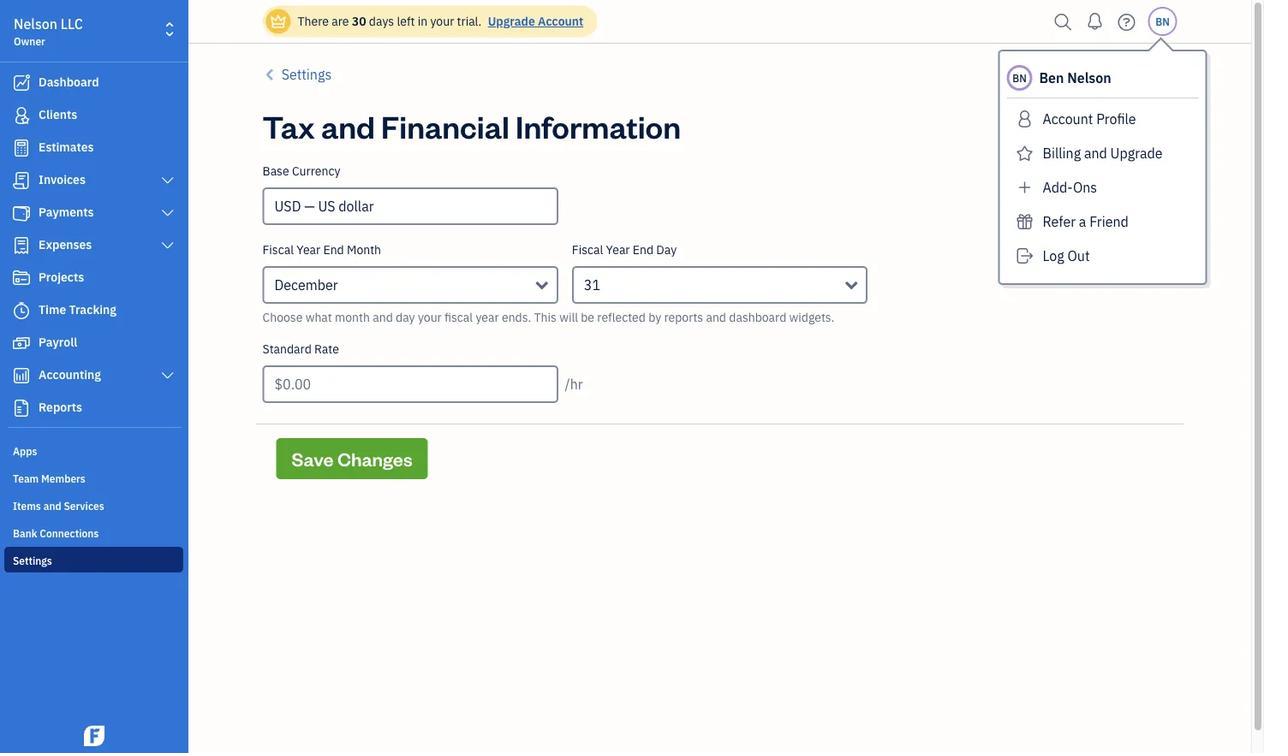 Task type: vqa. For each thing, say whether or not it's contained in the screenshot.
Fiscal Year End Month
yes



Task type: describe. For each thing, give the bounding box(es) containing it.
bn button
[[1148, 7, 1177, 36]]

owner
[[14, 34, 45, 48]]

payment image
[[11, 205, 32, 222]]

Standard Rate text field
[[263, 366, 558, 403]]

0 vertical spatial your
[[430, 13, 454, 29]]

estimates link
[[4, 133, 183, 164]]

save
[[292, 447, 334, 471]]

day
[[396, 310, 415, 326]]

days
[[369, 13, 394, 29]]

settings inside button
[[282, 66, 332, 84]]

there are 30 days left in your trial. upgrade account
[[298, 13, 584, 29]]

go to help image
[[1113, 9, 1141, 35]]

1 horizontal spatial nelson
[[1068, 69, 1112, 87]]

friend
[[1090, 213, 1129, 231]]

payments link
[[4, 198, 183, 229]]

this
[[534, 310, 557, 326]]

estimates
[[39, 139, 94, 155]]

team members link
[[4, 465, 183, 491]]

services
[[64, 499, 104, 513]]

standard rate
[[263, 341, 339, 357]]

profile
[[1097, 110, 1136, 128]]

add-ons link
[[1007, 174, 1199, 201]]

upgrade account link
[[485, 13, 584, 29]]

year for 31
[[606, 242, 630, 258]]

llc
[[61, 15, 83, 33]]

end for december
[[323, 242, 344, 258]]

reports link
[[4, 393, 183, 424]]

ben
[[1040, 69, 1064, 87]]

clients
[[39, 107, 77, 123]]

chevron large down image for payments
[[160, 206, 176, 220]]

ends.
[[502, 310, 531, 326]]

/hr
[[565, 376, 583, 394]]

add ons image
[[1014, 174, 1036, 201]]

year
[[476, 310, 499, 326]]

client image
[[11, 107, 32, 124]]

billing and upgrade
[[1043, 144, 1163, 162]]

expense image
[[11, 237, 32, 254]]

apps
[[13, 445, 37, 458]]

bank connections link
[[4, 520, 183, 546]]

payroll link
[[4, 328, 183, 359]]

fiscal for 31
[[572, 242, 603, 258]]

crown image
[[269, 12, 287, 30]]

freshbooks image
[[81, 726, 108, 747]]

log
[[1043, 247, 1065, 265]]

currency
[[292, 163, 340, 179]]

0 vertical spatial account
[[538, 13, 584, 29]]

and for upgrade
[[1084, 144, 1107, 162]]

projects link
[[4, 263, 183, 294]]

time
[[39, 302, 66, 318]]

Fiscal Year End Month field
[[263, 266, 558, 304]]

upgrade inside "button"
[[1111, 144, 1163, 162]]

fiscal year end month
[[263, 242, 381, 258]]

ben nelson
[[1040, 69, 1112, 87]]

financial
[[381, 105, 510, 146]]

items and services
[[13, 499, 104, 513]]

expenses
[[39, 237, 92, 253]]

base currency
[[263, 163, 340, 179]]

trial.
[[457, 13, 482, 29]]

30
[[352, 13, 366, 29]]

accounting link
[[4, 361, 183, 391]]

settings inside main element
[[13, 554, 52, 568]]

ons
[[1073, 179, 1098, 197]]

add-
[[1043, 179, 1073, 197]]

account profile image
[[1014, 105, 1036, 133]]

refer a friend
[[1043, 213, 1129, 231]]

month
[[335, 310, 370, 326]]

are
[[332, 13, 349, 29]]

billing
[[1043, 144, 1081, 162]]

tracking
[[69, 302, 116, 318]]

and left the day
[[373, 310, 393, 326]]

add-ons
[[1043, 179, 1098, 197]]

refer
[[1043, 213, 1076, 231]]

log out image
[[1014, 242, 1036, 270]]

notifications image
[[1082, 4, 1109, 39]]

timer image
[[11, 302, 32, 320]]

standard
[[263, 341, 312, 357]]

report image
[[11, 400, 32, 417]]

money image
[[11, 335, 32, 352]]

members
[[41, 472, 86, 486]]

accounting
[[39, 367, 101, 383]]

chevron large down image for accounting
[[160, 369, 176, 383]]

by
[[649, 310, 661, 326]]

fiscal
[[445, 310, 473, 326]]

widgets.
[[789, 310, 835, 326]]

payroll
[[39, 335, 77, 350]]

in
[[418, 13, 428, 29]]

bn inside bn dropdown button
[[1156, 15, 1170, 28]]

and for financial
[[321, 105, 375, 146]]



Task type: locate. For each thing, give the bounding box(es) containing it.
1 fiscal from the left
[[263, 242, 294, 258]]

31
[[584, 276, 601, 294]]

month
[[347, 242, 381, 258]]

nelson llc owner
[[14, 15, 83, 48]]

0 vertical spatial chevron large down image
[[160, 206, 176, 220]]

bank connections
[[13, 527, 99, 541]]

1 end from the left
[[323, 242, 344, 258]]

rate
[[314, 341, 339, 357]]

0 vertical spatial nelson
[[14, 15, 57, 33]]

base
[[263, 163, 289, 179]]

nelson inside nelson llc owner
[[14, 15, 57, 33]]

end left day
[[633, 242, 654, 258]]

chevron large down image inside the payments link
[[160, 206, 176, 220]]

project image
[[11, 270, 32, 287]]

dashboard image
[[11, 75, 32, 92]]

changes
[[337, 447, 413, 471]]

year left day
[[606, 242, 630, 258]]

reports
[[664, 310, 703, 326]]

0 horizontal spatial account
[[538, 13, 584, 29]]

billing and upgrade button
[[1007, 140, 1199, 167]]

chevron large down image down "payroll" link
[[160, 369, 176, 383]]

log out button
[[1007, 242, 1199, 270]]

and up currency at the top of the page
[[321, 105, 375, 146]]

1 chevron large down image from the top
[[160, 174, 176, 188]]

chevron large down image for invoices
[[160, 174, 176, 188]]

1 horizontal spatial settings
[[282, 66, 332, 84]]

billing and upgrade image
[[1014, 140, 1036, 167]]

0 horizontal spatial nelson
[[14, 15, 57, 33]]

tax
[[263, 105, 315, 146]]

1 vertical spatial upgrade
[[1111, 144, 1163, 162]]

time tracking link
[[4, 296, 183, 326]]

nelson
[[14, 15, 57, 33], [1068, 69, 1112, 87]]

1 horizontal spatial bn
[[1156, 15, 1170, 28]]

reflected
[[597, 310, 646, 326]]

bank
[[13, 527, 37, 541]]

1 vertical spatial chevron large down image
[[160, 239, 176, 253]]

1 horizontal spatial fiscal
[[572, 242, 603, 258]]

Currency text field
[[264, 189, 557, 224]]

refer a friend link
[[1007, 208, 1199, 236]]

account profile
[[1043, 110, 1136, 128]]

fiscal for december
[[263, 242, 294, 258]]

chevron large down image for expenses
[[160, 239, 176, 253]]

out
[[1068, 247, 1090, 265]]

your
[[430, 13, 454, 29], [418, 310, 442, 326]]

settings link
[[4, 547, 183, 573]]

clients link
[[4, 100, 183, 131]]

nelson up owner
[[14, 15, 57, 33]]

invoices link
[[4, 165, 183, 196]]

1 horizontal spatial upgrade
[[1111, 144, 1163, 162]]

and for services
[[43, 499, 61, 513]]

payments
[[39, 204, 94, 220]]

settings button
[[263, 64, 332, 85]]

end left month
[[323, 242, 344, 258]]

information
[[516, 105, 681, 146]]

chevronleft image
[[263, 64, 278, 85]]

chevron large down image inside accounting link
[[160, 369, 176, 383]]

invoice image
[[11, 172, 32, 189]]

items
[[13, 499, 41, 513]]

account profile link
[[1007, 105, 1199, 133]]

chevron large down image down the payments link
[[160, 239, 176, 253]]

1 vertical spatial nelson
[[1068, 69, 1112, 87]]

settings
[[282, 66, 332, 84], [13, 554, 52, 568]]

2 end from the left
[[633, 242, 654, 258]]

1 year from the left
[[297, 242, 321, 258]]

a
[[1079, 213, 1087, 231]]

items and services link
[[4, 493, 183, 518]]

be
[[581, 310, 595, 326]]

your right the day
[[418, 310, 442, 326]]

end for 31
[[633, 242, 654, 258]]

fiscal up the december in the top of the page
[[263, 242, 294, 258]]

projects
[[39, 269, 84, 285]]

chevron large down image up the payments link
[[160, 174, 176, 188]]

2 chevron large down image from the top
[[160, 369, 176, 383]]

and right reports
[[706, 310, 726, 326]]

december
[[275, 276, 338, 294]]

chevron large down image down invoices link
[[160, 206, 176, 220]]

1 vertical spatial bn
[[1013, 71, 1027, 85]]

2 fiscal from the left
[[572, 242, 603, 258]]

what
[[306, 310, 332, 326]]

0 vertical spatial chevron large down image
[[160, 174, 176, 188]]

there
[[298, 13, 329, 29]]

chevron large down image
[[160, 206, 176, 220], [160, 239, 176, 253]]

invoices
[[39, 172, 86, 188]]

tax and financial information
[[263, 105, 681, 146]]

estimate image
[[11, 140, 32, 157]]

choose what month and day your fiscal year ends. this will be reflected by reports and dashboard widgets.
[[263, 310, 835, 326]]

main element
[[0, 0, 231, 754]]

time tracking
[[39, 302, 116, 318]]

1 horizontal spatial year
[[606, 242, 630, 258]]

refer a friend image
[[1014, 208, 1036, 236]]

will
[[560, 310, 578, 326]]

save changes
[[292, 447, 413, 471]]

0 horizontal spatial fiscal
[[263, 242, 294, 258]]

account inside 'link'
[[1043, 110, 1093, 128]]

1 vertical spatial chevron large down image
[[160, 369, 176, 383]]

save changes button
[[276, 439, 428, 480]]

choose
[[263, 310, 303, 326]]

1 horizontal spatial account
[[1043, 110, 1093, 128]]

settings right chevronleft image
[[282, 66, 332, 84]]

your right in
[[430, 13, 454, 29]]

Fiscal Year End Day field
[[572, 266, 868, 304]]

0 vertical spatial settings
[[282, 66, 332, 84]]

1 vertical spatial your
[[418, 310, 442, 326]]

bn right go to help icon
[[1156, 15, 1170, 28]]

and inside the "billing and upgrade" "button"
[[1084, 144, 1107, 162]]

0 vertical spatial upgrade
[[488, 13, 535, 29]]

log out
[[1043, 247, 1090, 265]]

settings down bank
[[13, 554, 52, 568]]

and inside 'items and services' link
[[43, 499, 61, 513]]

2 year from the left
[[606, 242, 630, 258]]

account
[[538, 13, 584, 29], [1043, 110, 1093, 128]]

dashboard
[[39, 74, 99, 90]]

chevron large down image inside expenses link
[[160, 239, 176, 253]]

search image
[[1050, 9, 1077, 35]]

year up the december in the top of the page
[[297, 242, 321, 258]]

and
[[321, 105, 375, 146], [1084, 144, 1107, 162], [373, 310, 393, 326], [706, 310, 726, 326], [43, 499, 61, 513]]

and right billing
[[1084, 144, 1107, 162]]

0 horizontal spatial end
[[323, 242, 344, 258]]

fiscal
[[263, 242, 294, 258], [572, 242, 603, 258]]

0 horizontal spatial upgrade
[[488, 13, 535, 29]]

upgrade down profile
[[1111, 144, 1163, 162]]

2 chevron large down image from the top
[[160, 239, 176, 253]]

dashboard link
[[4, 68, 183, 99]]

0 horizontal spatial settings
[[13, 554, 52, 568]]

left
[[397, 13, 415, 29]]

0 vertical spatial bn
[[1156, 15, 1170, 28]]

chart image
[[11, 368, 32, 385]]

bn
[[1156, 15, 1170, 28], [1013, 71, 1027, 85]]

fiscal up 31
[[572, 242, 603, 258]]

bn left ben
[[1013, 71, 1027, 85]]

year for december
[[297, 242, 321, 258]]

chevron large down image
[[160, 174, 176, 188], [160, 369, 176, 383]]

expenses link
[[4, 230, 183, 261]]

upgrade right trial.
[[488, 13, 535, 29]]

and right items
[[43, 499, 61, 513]]

1 vertical spatial settings
[[13, 554, 52, 568]]

year
[[297, 242, 321, 258], [606, 242, 630, 258]]

dashboard
[[729, 310, 787, 326]]

day
[[656, 242, 677, 258]]

fiscal year end day
[[572, 242, 677, 258]]

0 horizontal spatial bn
[[1013, 71, 1027, 85]]

1 vertical spatial account
[[1043, 110, 1093, 128]]

0 horizontal spatial year
[[297, 242, 321, 258]]

1 horizontal spatial end
[[633, 242, 654, 258]]

end
[[323, 242, 344, 258], [633, 242, 654, 258]]

reports
[[39, 400, 82, 415]]

nelson right ben
[[1068, 69, 1112, 87]]

1 chevron large down image from the top
[[160, 206, 176, 220]]

team
[[13, 472, 39, 486]]

upgrade
[[488, 13, 535, 29], [1111, 144, 1163, 162]]



